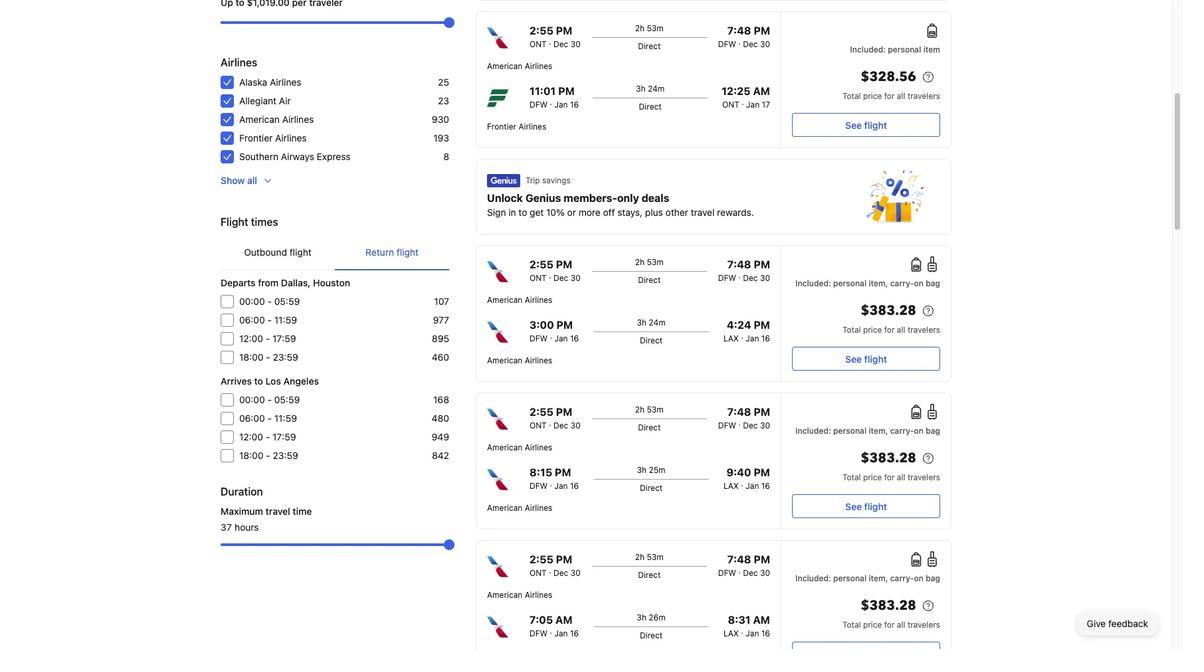 Task type: describe. For each thing, give the bounding box(es) containing it.
express
[[317, 151, 351, 162]]

$383.28 for 8:31 am
[[861, 597, 916, 615]]

pm inside 8:15 pm dfw . jan 16
[[555, 467, 571, 478]]

american airlines up 11:01
[[487, 61, 553, 71]]

on for 9:40 pm
[[914, 426, 924, 436]]

11:01 pm dfw . jan 16
[[530, 85, 579, 110]]

23:59 for dallas,
[[273, 352, 298, 363]]

houston
[[313, 277, 350, 288]]

842
[[432, 450, 449, 461]]

airways
[[281, 151, 314, 162]]

7:48 for 12:25
[[727, 25, 751, 37]]

- for 480
[[268, 413, 272, 424]]

18:00 - 23:59 for to
[[239, 450, 298, 461]]

930
[[432, 114, 449, 125]]

dfw inside 11:01 pm dfw . jan 16
[[530, 100, 548, 110]]

all inside button
[[247, 175, 257, 186]]

airlines up "8:15"
[[525, 443, 553, 453]]

included: personal item, carry-on bag for 9:40 pm
[[796, 426, 940, 436]]

see for 12:25 am
[[845, 119, 862, 131]]

trip
[[526, 175, 540, 185]]

30 up 3:00 pm dfw . jan 16
[[571, 273, 581, 283]]

30 up the "9:40 pm lax . jan 16" in the bottom right of the page
[[760, 421, 770, 431]]

460
[[432, 352, 449, 363]]

outbound flight button
[[221, 235, 335, 270]]

dfw up the 9:40
[[718, 421, 736, 431]]

see flight for 4:24 pm
[[845, 353, 887, 365]]

8:31
[[728, 614, 751, 626]]

total price for all travelers for 8:31 am
[[843, 620, 940, 630]]

alaska airlines
[[239, 76, 301, 88]]

dfw up 4:24
[[718, 273, 736, 283]]

times
[[251, 216, 278, 228]]

53m for 9:40 pm
[[647, 405, 664, 415]]

allegiant
[[239, 95, 277, 106]]

. inside 8:15 pm dfw . jan 16
[[550, 478, 552, 488]]

ont for 8:15 pm
[[530, 421, 547, 431]]

1 horizontal spatial frontier
[[487, 122, 516, 132]]

american airlines up 3:00
[[487, 295, 553, 305]]

dfw up 12:25
[[718, 39, 736, 49]]

2h for 11:01 pm
[[635, 23, 645, 33]]

jan for 7:05
[[555, 629, 568, 639]]

show all
[[221, 175, 257, 186]]

05:59 for dallas,
[[274, 296, 300, 307]]

members-
[[564, 192, 617, 204]]

duration
[[221, 486, 263, 498]]

$328.56
[[861, 68, 916, 86]]

$383.28 for 4:24 pm
[[861, 302, 916, 320]]

3h for 8:15 pm
[[637, 465, 647, 475]]

4:24 pm lax . jan 16
[[724, 319, 770, 344]]

genius
[[526, 192, 561, 204]]

return
[[366, 247, 394, 258]]

25
[[438, 76, 449, 88]]

airlines up 7:05
[[525, 590, 553, 600]]

feedback
[[1109, 618, 1148, 629]]

price for 12:25 am
[[863, 91, 882, 101]]

4:24
[[727, 319, 751, 331]]

2:55 pm ont . dec 30 for 7:05
[[530, 554, 581, 578]]

carry- for 4:24 pm
[[890, 278, 914, 288]]

included: for 9:40 pm
[[796, 426, 831, 436]]

3:00
[[530, 319, 554, 331]]

193
[[433, 132, 449, 144]]

18:00 - 23:59 for from
[[239, 352, 298, 363]]

10%
[[546, 207, 565, 218]]

dec up 8:15 pm dfw . jan 16
[[554, 421, 568, 431]]

jan for 9:40
[[746, 481, 759, 491]]

2h 53m for 8:31 am
[[635, 552, 664, 562]]

8
[[443, 151, 449, 162]]

3h for 11:01 pm
[[636, 84, 646, 94]]

00:00 for departs
[[239, 296, 265, 307]]

17:59 for los
[[272, 431, 296, 443]]

travel inside maximum travel time 37 hours
[[266, 506, 290, 517]]

lax for 9:40 pm
[[724, 481, 739, 491]]

southern
[[239, 151, 279, 162]]

3h for 7:05 am
[[637, 613, 647, 623]]

3h 24m for $328.56
[[636, 84, 665, 94]]

2h for 3:00 pm
[[635, 257, 645, 267]]

deals
[[642, 192, 669, 204]]

plus
[[645, 207, 663, 218]]

unlock genius members-only deals sign in to get 10% or more off stays, plus other travel rewards.
[[487, 192, 754, 218]]

06:00 - 11:59 for from
[[239, 314, 297, 326]]

get
[[530, 207, 544, 218]]

to inside unlock genius members-only deals sign in to get 10% or more off stays, plus other travel rewards.
[[519, 207, 527, 218]]

on for 8:31 am
[[914, 574, 924, 583]]

stays,
[[618, 207, 643, 218]]

dec up 7:05 am dfw . jan 16
[[554, 568, 568, 578]]

2:55 for 3:00
[[530, 259, 553, 270]]

480
[[432, 413, 449, 424]]

airlines up 11:01
[[525, 61, 553, 71]]

airlines down 3:00 pm dfw . jan 16
[[525, 356, 553, 366]]

06:00 for arrives
[[239, 413, 265, 424]]

total for 8:31 am
[[843, 620, 861, 630]]

alaska
[[239, 76, 267, 88]]

jan for 12:25
[[746, 100, 760, 110]]

only
[[617, 192, 639, 204]]

. inside 7:05 am dfw . jan 16
[[550, 626, 552, 636]]

airlines up the southern airways express
[[275, 132, 307, 144]]

jan for 3:00
[[555, 334, 568, 344]]

arrives
[[221, 375, 252, 387]]

11:59 for los
[[274, 413, 297, 424]]

departs from dallas, houston
[[221, 277, 350, 288]]

jan for 4:24
[[746, 334, 759, 344]]

maximum travel time 37 hours
[[221, 506, 312, 533]]

give
[[1087, 618, 1106, 629]]

107
[[434, 296, 449, 307]]

time
[[293, 506, 312, 517]]

included: for 12:25 am
[[850, 45, 886, 54]]

return flight
[[366, 247, 419, 258]]

flight for 8:15 pm
[[864, 501, 887, 512]]

all for 9:40 pm
[[897, 473, 906, 482]]

1 vertical spatial frontier airlines
[[239, 132, 307, 144]]

tab list containing outbound flight
[[221, 235, 449, 271]]

23:59 for los
[[273, 450, 298, 461]]

or
[[567, 207, 576, 218]]

price for 4:24 pm
[[863, 325, 882, 335]]

- for 895
[[266, 333, 270, 344]]

american airlines down "8:15"
[[487, 503, 553, 513]]

american airlines up "8:15"
[[487, 443, 553, 453]]

show
[[221, 175, 245, 186]]

included: personal item, carry-on bag for 8:31 am
[[796, 574, 940, 583]]

2:55 for 7:05
[[530, 554, 553, 566]]

trip savings
[[526, 175, 571, 185]]

from
[[258, 277, 279, 288]]

outbound flight
[[244, 247, 312, 258]]

departs
[[221, 277, 256, 288]]

16 for 11:01 pm
[[570, 100, 579, 110]]

pm inside 3:00 pm dfw . jan 16
[[557, 319, 573, 331]]

7:48 for 8:31
[[727, 554, 751, 566]]

. inside 3:00 pm dfw . jan 16
[[550, 331, 552, 341]]

arrives to los angeles
[[221, 375, 319, 387]]

personal for 8:31 am
[[833, 574, 867, 583]]

item
[[924, 45, 940, 54]]

8:31 am lax . jan 16
[[724, 614, 770, 639]]

bag for 8:31 am
[[926, 574, 940, 583]]

all for 4:24 pm
[[897, 325, 906, 335]]

dec up 12:25
[[743, 39, 758, 49]]

2:55 for 11:01
[[530, 25, 553, 37]]

dec up 4:24
[[743, 273, 758, 283]]

7:48 for 9:40
[[727, 406, 751, 418]]

carry- for 9:40 pm
[[890, 426, 914, 436]]

am for $383.28
[[753, 614, 770, 626]]

3:00 pm dfw . jan 16
[[530, 319, 579, 344]]

savings
[[542, 175, 571, 185]]

ont for 3:00 pm
[[530, 273, 547, 283]]

18:00 for departs
[[239, 352, 263, 363]]

8:15
[[530, 467, 552, 478]]

12:25
[[722, 85, 751, 97]]

. inside 11:01 pm dfw . jan 16
[[550, 97, 552, 107]]

12:00 for arrives
[[239, 431, 263, 443]]

see for 9:40 pm
[[845, 501, 862, 512]]

12:00 for departs
[[239, 333, 263, 344]]

more
[[579, 207, 601, 218]]

air
[[279, 95, 291, 106]]

11:59 for dallas,
[[274, 314, 297, 326]]

949
[[432, 431, 449, 443]]

53m for 4:24 pm
[[647, 257, 664, 267]]

sign
[[487, 207, 506, 218]]

$383.28 for 9:40 pm
[[861, 449, 916, 467]]

977
[[433, 314, 449, 326]]

9:40 pm lax . jan 16
[[724, 467, 770, 491]]

hours
[[235, 522, 259, 533]]

pm inside 11:01 pm dfw . jan 16
[[558, 85, 575, 97]]

airlines up the air
[[270, 76, 301, 88]]

for for 12:25 am
[[884, 91, 895, 101]]

jan for 8:31
[[746, 629, 759, 639]]

allegiant air
[[239, 95, 291, 106]]

53m for 12:25 am
[[647, 23, 664, 33]]

for for 4:24 pm
[[884, 325, 895, 335]]

item, for 9:40 pm
[[869, 426, 888, 436]]

2:55 pm ont . dec 30 for 11:01
[[530, 25, 581, 49]]

flight for 3:00 pm
[[864, 353, 887, 365]]

see flight button for 4:24 pm
[[792, 347, 940, 371]]

2h for 8:15 pm
[[635, 405, 645, 415]]

los
[[266, 375, 281, 387]]



Task type: vqa. For each thing, say whether or not it's contained in the screenshot.


Task type: locate. For each thing, give the bounding box(es) containing it.
1 17:59 from the top
[[272, 333, 296, 344]]

4 travelers from the top
[[908, 620, 940, 630]]

16 inside 8:31 am lax . jan 16
[[761, 629, 770, 639]]

1 23:59 from the top
[[273, 352, 298, 363]]

06:00 - 11:59 down arrives to los angeles
[[239, 413, 297, 424]]

1 see flight button from the top
[[792, 113, 940, 137]]

pm
[[556, 25, 572, 37], [754, 25, 770, 37], [558, 85, 575, 97], [556, 259, 572, 270], [754, 259, 770, 270], [557, 319, 573, 331], [754, 319, 770, 331], [556, 406, 572, 418], [754, 406, 770, 418], [555, 467, 571, 478], [754, 467, 770, 478], [556, 554, 572, 566], [754, 554, 770, 566]]

1 2:55 pm ont . dec 30 from the top
[[530, 25, 581, 49]]

2 total price for all travelers from the top
[[843, 325, 940, 335]]

1 see from the top
[[845, 119, 862, 131]]

2 see from the top
[[845, 353, 862, 365]]

0 vertical spatial 3h 24m
[[636, 84, 665, 94]]

3h
[[636, 84, 646, 94], [637, 318, 647, 328], [637, 465, 647, 475], [637, 613, 647, 623]]

1 horizontal spatial travel
[[691, 207, 715, 218]]

2 7:48 pm dfw . dec 30 from the top
[[718, 259, 770, 283]]

7:48 pm dfw . dec 30 for 8:31
[[718, 554, 770, 578]]

00:00 down departs
[[239, 296, 265, 307]]

2 vertical spatial included: personal item, carry-on bag
[[796, 574, 940, 583]]

1 18:00 from the top
[[239, 352, 263, 363]]

00:00 for arrives
[[239, 394, 265, 405]]

1 see flight from the top
[[845, 119, 887, 131]]

jan for 8:15
[[555, 481, 568, 491]]

frontier airlines
[[487, 122, 546, 132], [239, 132, 307, 144]]

maximum
[[221, 506, 263, 517]]

0 vertical spatial to
[[519, 207, 527, 218]]

7:05 am dfw . jan 16
[[530, 614, 579, 639]]

see flight button
[[792, 113, 940, 137], [792, 347, 940, 371], [792, 494, 940, 518]]

2 vertical spatial lax
[[724, 629, 739, 639]]

1 total from the top
[[843, 91, 861, 101]]

2 11:59 from the top
[[274, 413, 297, 424]]

travelers
[[908, 91, 940, 101], [908, 325, 940, 335], [908, 473, 940, 482], [908, 620, 940, 630]]

30 up 7:05 am dfw . jan 16
[[571, 568, 581, 578]]

06:00 - 11:59 for to
[[239, 413, 297, 424]]

2:55 up 11:01
[[530, 25, 553, 37]]

2 06:00 - 11:59 from the top
[[239, 413, 297, 424]]

2:55 pm ont . dec 30 up 7:05
[[530, 554, 581, 578]]

16 for 9:40 pm
[[761, 481, 770, 491]]

4 2:55 from the top
[[530, 554, 553, 566]]

to right in
[[519, 207, 527, 218]]

jan inside 8:15 pm dfw . jan 16
[[555, 481, 568, 491]]

airlines up alaska
[[221, 56, 257, 68]]

0 vertical spatial 00:00
[[239, 296, 265, 307]]

ont for 11:01 pm
[[530, 39, 547, 49]]

1 vertical spatial 12:00
[[239, 431, 263, 443]]

7:48 up 8:31
[[727, 554, 751, 566]]

personal for 4:24 pm
[[833, 278, 867, 288]]

am up 17
[[753, 85, 770, 97]]

1 2:55 from the top
[[530, 25, 553, 37]]

2 vertical spatial see flight button
[[792, 494, 940, 518]]

2 12:00 from the top
[[239, 431, 263, 443]]

0 vertical spatial 12:00
[[239, 333, 263, 344]]

3 see flight from the top
[[845, 501, 887, 512]]

1 7:48 pm dfw . dec 30 from the top
[[718, 25, 770, 49]]

total price for all travelers for 12:25 am
[[843, 91, 940, 101]]

travelers for 8:31 am
[[908, 620, 940, 630]]

4 2h from the top
[[635, 552, 645, 562]]

2 on from the top
[[914, 426, 924, 436]]

3 2:55 pm ont . dec 30 from the top
[[530, 406, 581, 431]]

included: personal item
[[850, 45, 940, 54]]

1 item, from the top
[[869, 278, 888, 288]]

travel inside unlock genius members-only deals sign in to get 10% or more off stays, plus other travel rewards.
[[691, 207, 715, 218]]

16 inside 8:15 pm dfw . jan 16
[[570, 481, 579, 491]]

1 for from the top
[[884, 91, 895, 101]]

0 vertical spatial 06:00 - 11:59
[[239, 314, 297, 326]]

18:00 - 23:59 up arrives to los angeles
[[239, 352, 298, 363]]

9:40
[[727, 467, 751, 478]]

1 12:00 from the top
[[239, 333, 263, 344]]

1 00:00 - 05:59 from the top
[[239, 296, 300, 307]]

lax down 4:24
[[724, 334, 739, 344]]

23
[[438, 95, 449, 106]]

$383.28
[[861, 302, 916, 320], [861, 449, 916, 467], [861, 597, 916, 615]]

0 vertical spatial included: personal item, carry-on bag
[[796, 278, 940, 288]]

1 vertical spatial 05:59
[[274, 394, 300, 405]]

30 up 8:15 pm dfw . jan 16
[[571, 421, 581, 431]]

ont up "8:15"
[[530, 421, 547, 431]]

2 vertical spatial see flight
[[845, 501, 887, 512]]

personal for 12:25 am
[[888, 45, 921, 54]]

00:00 - 05:59
[[239, 296, 300, 307], [239, 394, 300, 405]]

included: for 8:31 am
[[796, 574, 831, 583]]

16 for 8:15 pm
[[570, 481, 579, 491]]

00:00 down arrives
[[239, 394, 265, 405]]

16 inside 11:01 pm dfw . jan 16
[[570, 100, 579, 110]]

american airlines down the air
[[239, 114, 314, 125]]

2 23:59 from the top
[[273, 450, 298, 461]]

2:55 pm ont . dec 30 up 3:00
[[530, 259, 581, 283]]

2h 53m for 12:25 am
[[635, 23, 664, 33]]

dfw down 11:01
[[530, 100, 548, 110]]

2 2:55 from the top
[[530, 259, 553, 270]]

2 18:00 from the top
[[239, 450, 263, 461]]

00:00 - 05:59 down arrives to los angeles
[[239, 394, 300, 405]]

dfw inside 7:05 am dfw . jan 16
[[530, 629, 548, 639]]

2 item, from the top
[[869, 426, 888, 436]]

1 vertical spatial 18:00 - 23:59
[[239, 450, 298, 461]]

16 inside the "9:40 pm lax . jan 16"
[[761, 481, 770, 491]]

jan inside 3:00 pm dfw . jan 16
[[555, 334, 568, 344]]

7:48 pm dfw . dec 30 for 9:40
[[718, 406, 770, 431]]

1 vertical spatial 3h 24m
[[637, 318, 666, 328]]

12:00 - 17:59
[[239, 333, 296, 344], [239, 431, 296, 443]]

2 7:48 from the top
[[727, 259, 751, 270]]

24m for $328.56
[[648, 84, 665, 94]]

1 06:00 from the top
[[239, 314, 265, 326]]

flight inside "button"
[[290, 247, 312, 258]]

see for 4:24 pm
[[845, 353, 862, 365]]

1 $383.28 region from the top
[[792, 300, 940, 324]]

7:48 for 4:24
[[727, 259, 751, 270]]

0 vertical spatial $383.28 region
[[792, 300, 940, 324]]

- for 977
[[268, 314, 272, 326]]

3 travelers from the top
[[908, 473, 940, 482]]

0 vertical spatial 18:00
[[239, 352, 263, 363]]

2h for 7:05 am
[[635, 552, 645, 562]]

3 53m from the top
[[647, 405, 664, 415]]

angeles
[[283, 375, 319, 387]]

travel left time
[[266, 506, 290, 517]]

3 $383.28 region from the top
[[792, 595, 940, 619]]

0 horizontal spatial frontier airlines
[[239, 132, 307, 144]]

12:00 - 17:59 up arrives to los angeles
[[239, 333, 296, 344]]

1 travelers from the top
[[908, 91, 940, 101]]

23:59 up 'los'
[[273, 352, 298, 363]]

$383.28 region for 8:31 am
[[792, 595, 940, 619]]

23:59 up time
[[273, 450, 298, 461]]

24m
[[648, 84, 665, 94], [649, 318, 666, 328]]

1 vertical spatial $383.28 region
[[792, 448, 940, 472]]

05:59
[[274, 296, 300, 307], [274, 394, 300, 405]]

travelers for 12:25 am
[[908, 91, 940, 101]]

bag for 4:24 pm
[[926, 278, 940, 288]]

12:00 - 17:59 for to
[[239, 431, 296, 443]]

1 vertical spatial 00:00 - 05:59
[[239, 394, 300, 405]]

3h 24m for $383.28
[[637, 318, 666, 328]]

37
[[221, 522, 232, 533]]

dfw inside 3:00 pm dfw . jan 16
[[530, 334, 548, 344]]

off
[[603, 207, 615, 218]]

0 vertical spatial 23:59
[[273, 352, 298, 363]]

06:00 down arrives
[[239, 413, 265, 424]]

0 vertical spatial see
[[845, 119, 862, 131]]

1 vertical spatial frontier
[[239, 132, 273, 144]]

0 vertical spatial 05:59
[[274, 296, 300, 307]]

$383.28 region
[[792, 300, 940, 324], [792, 448, 940, 472], [792, 595, 940, 619]]

see
[[845, 119, 862, 131], [845, 353, 862, 365], [845, 501, 862, 512]]

7:48 pm dfw . dec 30 up 4:24
[[718, 259, 770, 283]]

18:00 up arrives
[[239, 352, 263, 363]]

1 included: personal item, carry-on bag from the top
[[796, 278, 940, 288]]

2 included: personal item, carry-on bag from the top
[[796, 426, 940, 436]]

0 vertical spatial bag
[[926, 278, 940, 288]]

2h
[[635, 23, 645, 33], [635, 257, 645, 267], [635, 405, 645, 415], [635, 552, 645, 562]]

0 vertical spatial see flight button
[[792, 113, 940, 137]]

7:48 pm dfw . dec 30 for 4:24
[[718, 259, 770, 283]]

2 00:00 - 05:59 from the top
[[239, 394, 300, 405]]

1 lax from the top
[[724, 334, 739, 344]]

$383.28 region for 9:40 pm
[[792, 448, 940, 472]]

frontier
[[487, 122, 516, 132], [239, 132, 273, 144]]

travelers for 9:40 pm
[[908, 473, 940, 482]]

7:48 pm dfw . dec 30 up 8:31
[[718, 554, 770, 578]]

1 12:00 - 17:59 from the top
[[239, 333, 296, 344]]

lax inside 8:31 am lax . jan 16
[[724, 629, 739, 639]]

7:05
[[530, 614, 553, 626]]

2 2:55 pm ont . dec 30 from the top
[[530, 259, 581, 283]]

17:59 down 'los'
[[272, 431, 296, 443]]

unlock
[[487, 192, 523, 204]]

11:59 down 'los'
[[274, 413, 297, 424]]

25m
[[649, 465, 666, 475]]

dfw up 8:31
[[718, 568, 736, 578]]

am right 8:31
[[753, 614, 770, 626]]

1 vertical spatial carry-
[[890, 426, 914, 436]]

2 53m from the top
[[647, 257, 664, 267]]

included: for 4:24 pm
[[796, 278, 831, 288]]

3 included: personal item, carry-on bag from the top
[[796, 574, 940, 583]]

3 2:55 from the top
[[530, 406, 553, 418]]

airlines down the air
[[282, 114, 314, 125]]

american airlines up 7:05
[[487, 590, 553, 600]]

53m for 8:31 am
[[647, 552, 664, 562]]

direct
[[638, 41, 661, 51], [639, 102, 662, 112], [638, 275, 661, 285], [640, 336, 663, 346], [638, 423, 661, 433], [640, 483, 663, 493], [638, 570, 661, 580], [640, 631, 663, 641]]

1 vertical spatial see
[[845, 353, 862, 365]]

3h for 3:00 pm
[[637, 318, 647, 328]]

3 see from the top
[[845, 501, 862, 512]]

2:55 up "8:15"
[[530, 406, 553, 418]]

lax down 8:31
[[724, 629, 739, 639]]

05:59 down 'los'
[[274, 394, 300, 405]]

2 vertical spatial $383.28
[[861, 597, 916, 615]]

53m
[[647, 23, 664, 33], [647, 257, 664, 267], [647, 405, 664, 415], [647, 552, 664, 562]]

1 vertical spatial 17:59
[[272, 431, 296, 443]]

return flight button
[[335, 235, 449, 270]]

2 for from the top
[[884, 325, 895, 335]]

1 vertical spatial 06:00 - 11:59
[[239, 413, 297, 424]]

7:48 pm dfw . dec 30 up the 9:40
[[718, 406, 770, 431]]

price
[[863, 91, 882, 101], [863, 325, 882, 335], [863, 473, 882, 482], [863, 620, 882, 630]]

see flight button for 9:40 pm
[[792, 494, 940, 518]]

4 total price for all travelers from the top
[[843, 620, 940, 630]]

1 vertical spatial on
[[914, 426, 924, 436]]

16 for 7:05 am
[[570, 629, 579, 639]]

pm inside the "9:40 pm lax . jan 16"
[[754, 467, 770, 478]]

2 vertical spatial on
[[914, 574, 924, 583]]

1 vertical spatial $383.28
[[861, 449, 916, 467]]

3 on from the top
[[914, 574, 924, 583]]

american airlines down 3:00
[[487, 356, 553, 366]]

0 vertical spatial frontier airlines
[[487, 122, 546, 132]]

all for 12:25 am
[[897, 91, 906, 101]]

-
[[267, 296, 272, 307], [268, 314, 272, 326], [266, 333, 270, 344], [266, 352, 270, 363], [267, 394, 272, 405], [268, 413, 272, 424], [266, 431, 270, 443], [266, 450, 270, 461]]

1 vertical spatial lax
[[724, 481, 739, 491]]

flight for 11:01 pm
[[864, 119, 887, 131]]

0 vertical spatial lax
[[724, 334, 739, 344]]

3 lax from the top
[[724, 629, 739, 639]]

00:00 - 05:59 for to
[[239, 394, 300, 405]]

0 vertical spatial $383.28
[[861, 302, 916, 320]]

1 horizontal spatial frontier airlines
[[487, 122, 546, 132]]

3h 26m
[[637, 613, 666, 623]]

dfw down "8:15"
[[530, 481, 548, 491]]

7:48 up 12:25
[[727, 25, 751, 37]]

1 carry- from the top
[[890, 278, 914, 288]]

included: personal item, carry-on bag
[[796, 278, 940, 288], [796, 426, 940, 436], [796, 574, 940, 583]]

1 vertical spatial 06:00
[[239, 413, 265, 424]]

jan inside the "9:40 pm lax . jan 16"
[[746, 481, 759, 491]]

26m
[[649, 613, 666, 623]]

16 inside 7:05 am dfw . jan 16
[[570, 629, 579, 639]]

ont up 7:05
[[530, 568, 547, 578]]

frontier airlines down 11:01
[[487, 122, 546, 132]]

06:00 - 11:59 down the from
[[239, 314, 297, 326]]

3 2h 53m from the top
[[635, 405, 664, 415]]

1 bag from the top
[[926, 278, 940, 288]]

17
[[762, 100, 770, 110]]

dfw down 3:00
[[530, 334, 548, 344]]

2 see flight button from the top
[[792, 347, 940, 371]]

1 vertical spatial item,
[[869, 426, 888, 436]]

flight
[[221, 216, 248, 228]]

12:00 up 'duration'
[[239, 431, 263, 443]]

2:55 pm ont . dec 30 up 11:01
[[530, 25, 581, 49]]

frontier right 930
[[487, 122, 516, 132]]

ont inside 12:25 am ont . jan 17
[[722, 100, 740, 110]]

3 7:48 from the top
[[727, 406, 751, 418]]

0 vertical spatial 17:59
[[272, 333, 296, 344]]

bag for 9:40 pm
[[926, 426, 940, 436]]

jan inside 8:31 am lax . jan 16
[[746, 629, 759, 639]]

for for 9:40 pm
[[884, 473, 895, 482]]

4 total from the top
[[843, 620, 861, 630]]

0 horizontal spatial to
[[254, 375, 263, 387]]

2 vertical spatial see
[[845, 501, 862, 512]]

lax down the 9:40
[[724, 481, 739, 491]]

included:
[[850, 45, 886, 54], [796, 278, 831, 288], [796, 426, 831, 436], [796, 574, 831, 583]]

- for 949
[[266, 431, 270, 443]]

0 vertical spatial travel
[[691, 207, 715, 218]]

1 on from the top
[[914, 278, 924, 288]]

12:00 - 17:59 for from
[[239, 333, 296, 344]]

dfw inside 8:15 pm dfw . jan 16
[[530, 481, 548, 491]]

1 vertical spatial see flight button
[[792, 347, 940, 371]]

2:55 pm ont . dec 30
[[530, 25, 581, 49], [530, 259, 581, 283], [530, 406, 581, 431], [530, 554, 581, 578]]

give feedback
[[1087, 618, 1148, 629]]

jan inside 4:24 pm lax . jan 16
[[746, 334, 759, 344]]

1 2h from the top
[[635, 23, 645, 33]]

airlines down 11:01 pm dfw . jan 16
[[519, 122, 546, 132]]

2 total from the top
[[843, 325, 861, 335]]

ont up 3:00
[[530, 273, 547, 283]]

- for 460
[[266, 352, 270, 363]]

tab list
[[221, 235, 449, 271]]

am inside 8:31 am lax . jan 16
[[753, 614, 770, 626]]

11:59 down 'departs from dallas, houston' on the top of the page
[[274, 314, 297, 326]]

2h 53m for 9:40 pm
[[635, 405, 664, 415]]

2 vertical spatial item,
[[869, 574, 888, 583]]

1 2h 53m from the top
[[635, 23, 664, 33]]

3 carry- from the top
[[890, 574, 914, 583]]

see flight for 9:40 pm
[[845, 501, 887, 512]]

item, for 4:24 pm
[[869, 278, 888, 288]]

3 total price for all travelers from the top
[[843, 473, 940, 482]]

12:00 - 17:59 down arrives to los angeles
[[239, 431, 296, 443]]

2:55 down get
[[530, 259, 553, 270]]

3 for from the top
[[884, 473, 895, 482]]

dec up 11:01
[[554, 39, 568, 49]]

ont up 11:01
[[530, 39, 547, 49]]

18:00 - 23:59
[[239, 352, 298, 363], [239, 450, 298, 461]]

am
[[753, 85, 770, 97], [556, 614, 573, 626], [753, 614, 770, 626]]

16 for 3:00 pm
[[570, 334, 579, 344]]

4 2:55 pm ont . dec 30 from the top
[[530, 554, 581, 578]]

dec up the 9:40
[[743, 421, 758, 431]]

0 vertical spatial 24m
[[648, 84, 665, 94]]

00:00 - 05:59 for from
[[239, 296, 300, 307]]

0 vertical spatial item,
[[869, 278, 888, 288]]

1 price from the top
[[863, 91, 882, 101]]

0 vertical spatial 06:00
[[239, 314, 265, 326]]

lax inside the "9:40 pm lax . jan 16"
[[724, 481, 739, 491]]

am inside 7:05 am dfw . jan 16
[[556, 614, 573, 626]]

pm inside 4:24 pm lax . jan 16
[[754, 319, 770, 331]]

4 2h 53m from the top
[[635, 552, 664, 562]]

2 06:00 from the top
[[239, 413, 265, 424]]

30 up 4:24 pm lax . jan 16
[[760, 273, 770, 283]]

am right 7:05
[[556, 614, 573, 626]]

southern airways express
[[239, 151, 351, 162]]

travelers for 4:24 pm
[[908, 325, 940, 335]]

1 vertical spatial travel
[[266, 506, 290, 517]]

3 total from the top
[[843, 473, 861, 482]]

dec up 8:31
[[743, 568, 758, 578]]

$383.28 region for 4:24 pm
[[792, 300, 940, 324]]

jan inside 12:25 am ont . jan 17
[[746, 100, 760, 110]]

frontier airlines up southern
[[239, 132, 307, 144]]

4 53m from the top
[[647, 552, 664, 562]]

2:55 pm ont . dec 30 up "8:15"
[[530, 406, 581, 431]]

30
[[571, 39, 581, 49], [760, 39, 770, 49], [571, 273, 581, 283], [760, 273, 770, 283], [571, 421, 581, 431], [760, 421, 770, 431], [571, 568, 581, 578], [760, 568, 770, 578]]

1 53m from the top
[[647, 23, 664, 33]]

see flight button for 12:25 am
[[792, 113, 940, 137]]

frontier up southern
[[239, 132, 273, 144]]

3 2h from the top
[[635, 405, 645, 415]]

bag
[[926, 278, 940, 288], [926, 426, 940, 436], [926, 574, 940, 583]]

7:48 pm dfw . dec 30 for 12:25
[[718, 25, 770, 49]]

1 vertical spatial 12:00 - 17:59
[[239, 431, 296, 443]]

1 vertical spatial 24m
[[649, 318, 666, 328]]

30 up 12:25 am ont . jan 17
[[760, 39, 770, 49]]

4 price from the top
[[863, 620, 882, 630]]

168
[[433, 394, 449, 405]]

price for 9:40 pm
[[863, 473, 882, 482]]

for
[[884, 91, 895, 101], [884, 325, 895, 335], [884, 473, 895, 482], [884, 620, 895, 630]]

3h 25m
[[637, 465, 666, 475]]

7:48 pm dfw . dec 30 up 12:25
[[718, 25, 770, 49]]

2 vertical spatial $383.28 region
[[792, 595, 940, 619]]

7:48 down rewards.
[[727, 259, 751, 270]]

jan
[[555, 100, 568, 110], [746, 100, 760, 110], [555, 334, 568, 344], [746, 334, 759, 344], [555, 481, 568, 491], [746, 481, 759, 491], [555, 629, 568, 639], [746, 629, 759, 639]]

american
[[487, 61, 523, 71], [239, 114, 280, 125], [487, 295, 523, 305], [487, 356, 523, 366], [487, 443, 523, 453], [487, 503, 523, 513], [487, 590, 523, 600]]

rewards.
[[717, 207, 754, 218]]

jan inside 7:05 am dfw . jan 16
[[555, 629, 568, 639]]

24m for $383.28
[[649, 318, 666, 328]]

3 price from the top
[[863, 473, 882, 482]]

2 $383.28 region from the top
[[792, 448, 940, 472]]

total for 9:40 pm
[[843, 473, 861, 482]]

$328.56 region
[[792, 66, 940, 90]]

2 12:00 - 17:59 from the top
[[239, 431, 296, 443]]

4 7:48 pm dfw . dec 30 from the top
[[718, 554, 770, 578]]

. inside the "9:40 pm lax . jan 16"
[[741, 478, 744, 488]]

0 vertical spatial 00:00 - 05:59
[[239, 296, 300, 307]]

total for 12:25 am
[[843, 91, 861, 101]]

airlines up 3:00
[[525, 295, 553, 305]]

1 vertical spatial bag
[[926, 426, 940, 436]]

1 vertical spatial to
[[254, 375, 263, 387]]

16 for 8:31 am
[[761, 629, 770, 639]]

other
[[666, 207, 688, 218]]

total for 4:24 pm
[[843, 325, 861, 335]]

16 inside 4:24 pm lax . jan 16
[[761, 334, 770, 344]]

30 up 11:01 pm dfw . jan 16
[[571, 39, 581, 49]]

3 item, from the top
[[869, 574, 888, 583]]

outbound
[[244, 247, 287, 258]]

0 vertical spatial 11:59
[[274, 314, 297, 326]]

2h 53m
[[635, 23, 664, 33], [635, 257, 664, 267], [635, 405, 664, 415], [635, 552, 664, 562]]

05:59 for los
[[274, 394, 300, 405]]

1 $383.28 from the top
[[861, 302, 916, 320]]

7:48 up the 9:40
[[727, 406, 751, 418]]

12:25 am ont . jan 17
[[722, 85, 770, 110]]

2 00:00 from the top
[[239, 394, 265, 405]]

show all button
[[215, 169, 278, 193]]

. inside 4:24 pm lax . jan 16
[[741, 331, 744, 341]]

0 horizontal spatial travel
[[266, 506, 290, 517]]

on
[[914, 278, 924, 288], [914, 426, 924, 436], [914, 574, 924, 583]]

jan inside 11:01 pm dfw . jan 16
[[555, 100, 568, 110]]

8:15 pm dfw . jan 16
[[530, 467, 579, 491]]

2 $383.28 from the top
[[861, 449, 916, 467]]

1 total price for all travelers from the top
[[843, 91, 940, 101]]

18:00 up 'duration'
[[239, 450, 263, 461]]

1 vertical spatial see flight
[[845, 353, 887, 365]]

1 vertical spatial 11:59
[[274, 413, 297, 424]]

30 up 8:31 am lax . jan 16
[[760, 568, 770, 578]]

total
[[843, 91, 861, 101], [843, 325, 861, 335], [843, 473, 861, 482], [843, 620, 861, 630]]

11:01
[[530, 85, 556, 97]]

genius image
[[866, 170, 924, 223], [487, 174, 520, 187], [487, 174, 520, 187]]

am inside 12:25 am ont . jan 17
[[753, 85, 770, 97]]

price for 8:31 am
[[863, 620, 882, 630]]

give feedback button
[[1076, 612, 1159, 636]]

dfw down 7:05
[[530, 629, 548, 639]]

2 vertical spatial bag
[[926, 574, 940, 583]]

american airlines
[[487, 61, 553, 71], [239, 114, 314, 125], [487, 295, 553, 305], [487, 356, 553, 366], [487, 443, 553, 453], [487, 503, 553, 513], [487, 590, 553, 600]]

12:00 up arrives
[[239, 333, 263, 344]]

included: personal item, carry-on bag for 4:24 pm
[[796, 278, 940, 288]]

06:00 down departs
[[239, 314, 265, 326]]

0 vertical spatial see flight
[[845, 119, 887, 131]]

0 vertical spatial 12:00 - 17:59
[[239, 333, 296, 344]]

ont for 7:05 am
[[530, 568, 547, 578]]

3 7:48 pm dfw . dec 30 from the top
[[718, 406, 770, 431]]

0 vertical spatial on
[[914, 278, 924, 288]]

0 vertical spatial 18:00 - 23:59
[[239, 352, 298, 363]]

3 bag from the top
[[926, 574, 940, 583]]

1 11:59 from the top
[[274, 314, 297, 326]]

dallas,
[[281, 277, 311, 288]]

16 inside 3:00 pm dfw . jan 16
[[570, 334, 579, 344]]

2 travelers from the top
[[908, 325, 940, 335]]

all for 8:31 am
[[897, 620, 906, 630]]

dfw
[[718, 39, 736, 49], [530, 100, 548, 110], [718, 273, 736, 283], [530, 334, 548, 344], [718, 421, 736, 431], [530, 481, 548, 491], [718, 568, 736, 578], [530, 629, 548, 639]]

1 18:00 - 23:59 from the top
[[239, 352, 298, 363]]

0 horizontal spatial frontier
[[239, 132, 273, 144]]

lax inside 4:24 pm lax . jan 16
[[724, 334, 739, 344]]

item,
[[869, 278, 888, 288], [869, 426, 888, 436], [869, 574, 888, 583]]

2 carry- from the top
[[890, 426, 914, 436]]

3 see flight button from the top
[[792, 494, 940, 518]]

.
[[549, 37, 551, 47], [739, 37, 741, 47], [550, 97, 552, 107], [742, 97, 744, 107], [549, 270, 551, 280], [739, 270, 741, 280], [550, 331, 552, 341], [741, 331, 744, 341], [549, 418, 551, 428], [739, 418, 741, 428], [550, 478, 552, 488], [741, 478, 744, 488], [549, 566, 551, 576], [739, 566, 741, 576], [550, 626, 552, 636], [741, 626, 744, 636]]

item, for 8:31 am
[[869, 574, 888, 583]]

4 7:48 from the top
[[727, 554, 751, 566]]

. inside 8:31 am lax . jan 16
[[741, 626, 744, 636]]

16
[[570, 100, 579, 110], [570, 334, 579, 344], [761, 334, 770, 344], [570, 481, 579, 491], [761, 481, 770, 491], [570, 629, 579, 639], [761, 629, 770, 639]]

1 vertical spatial 18:00
[[239, 450, 263, 461]]

1 06:00 - 11:59 from the top
[[239, 314, 297, 326]]

2:55 pm ont . dec 30 for 3:00
[[530, 259, 581, 283]]

total price for all travelers
[[843, 91, 940, 101], [843, 325, 940, 335], [843, 473, 940, 482], [843, 620, 940, 630]]

to left 'los'
[[254, 375, 263, 387]]

1 7:48 from the top
[[727, 25, 751, 37]]

2 18:00 - 23:59 from the top
[[239, 450, 298, 461]]

- for 168
[[267, 394, 272, 405]]

flight times
[[221, 216, 278, 228]]

1 vertical spatial included: personal item, carry-on bag
[[796, 426, 940, 436]]

0 vertical spatial frontier
[[487, 122, 516, 132]]

0 vertical spatial carry-
[[890, 278, 914, 288]]

jan for 11:01
[[555, 100, 568, 110]]

00:00 - 05:59 down the from
[[239, 296, 300, 307]]

7:48 pm dfw . dec 30
[[718, 25, 770, 49], [718, 259, 770, 283], [718, 406, 770, 431], [718, 554, 770, 578]]

1 05:59 from the top
[[274, 296, 300, 307]]

2 05:59 from the top
[[274, 394, 300, 405]]

18:00 - 23:59 up 'duration'
[[239, 450, 298, 461]]

personal
[[888, 45, 921, 54], [833, 278, 867, 288], [833, 426, 867, 436], [833, 574, 867, 583]]

airlines down 8:15 pm dfw . jan 16
[[525, 503, 553, 513]]

17:59 up 'los'
[[272, 333, 296, 344]]

dec up 3:00
[[554, 273, 568, 283]]

2:55 pm ont . dec 30 for 8:15
[[530, 406, 581, 431]]

. inside 12:25 am ont . jan 17
[[742, 97, 744, 107]]

2 bag from the top
[[926, 426, 940, 436]]

1 vertical spatial 23:59
[[273, 450, 298, 461]]

in
[[509, 207, 516, 218]]

2 price from the top
[[863, 325, 882, 335]]

895
[[432, 333, 449, 344]]

4 for from the top
[[884, 620, 895, 630]]

1 vertical spatial 00:00
[[239, 394, 265, 405]]

1 horizontal spatial to
[[519, 207, 527, 218]]

to
[[519, 207, 527, 218], [254, 375, 263, 387]]

3 $383.28 from the top
[[861, 597, 916, 615]]

2:55 up 7:05
[[530, 554, 553, 566]]

2 vertical spatial carry-
[[890, 574, 914, 583]]

2 see flight from the top
[[845, 353, 887, 365]]

ont down 12:25
[[722, 100, 740, 110]]

travel right other
[[691, 207, 715, 218]]



